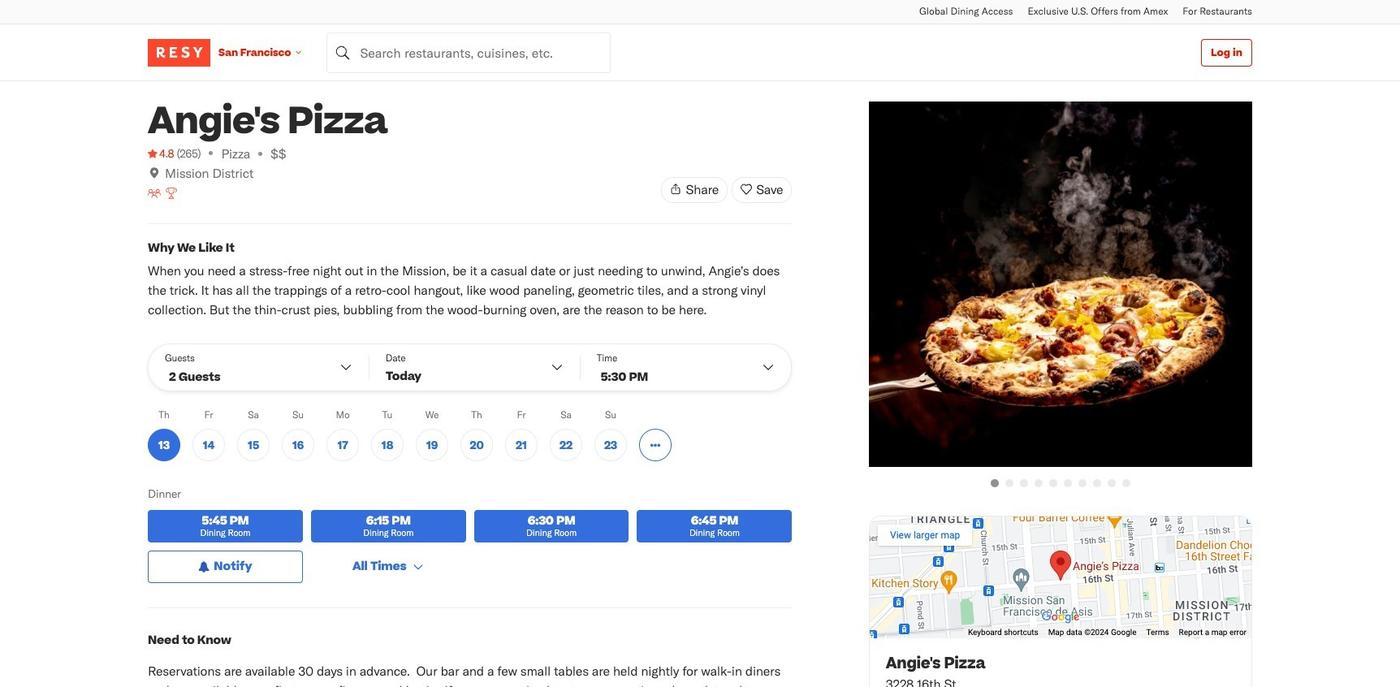 Task type: vqa. For each thing, say whether or not it's contained in the screenshot.
Search restaurants, cuisines, etc. text box
yes



Task type: describe. For each thing, give the bounding box(es) containing it.
4.8 out of 5 stars image
[[148, 145, 174, 162]]



Task type: locate. For each thing, give the bounding box(es) containing it.
None field
[[327, 32, 611, 73]]

Search restaurants, cuisines, etc. text field
[[327, 32, 611, 73]]



